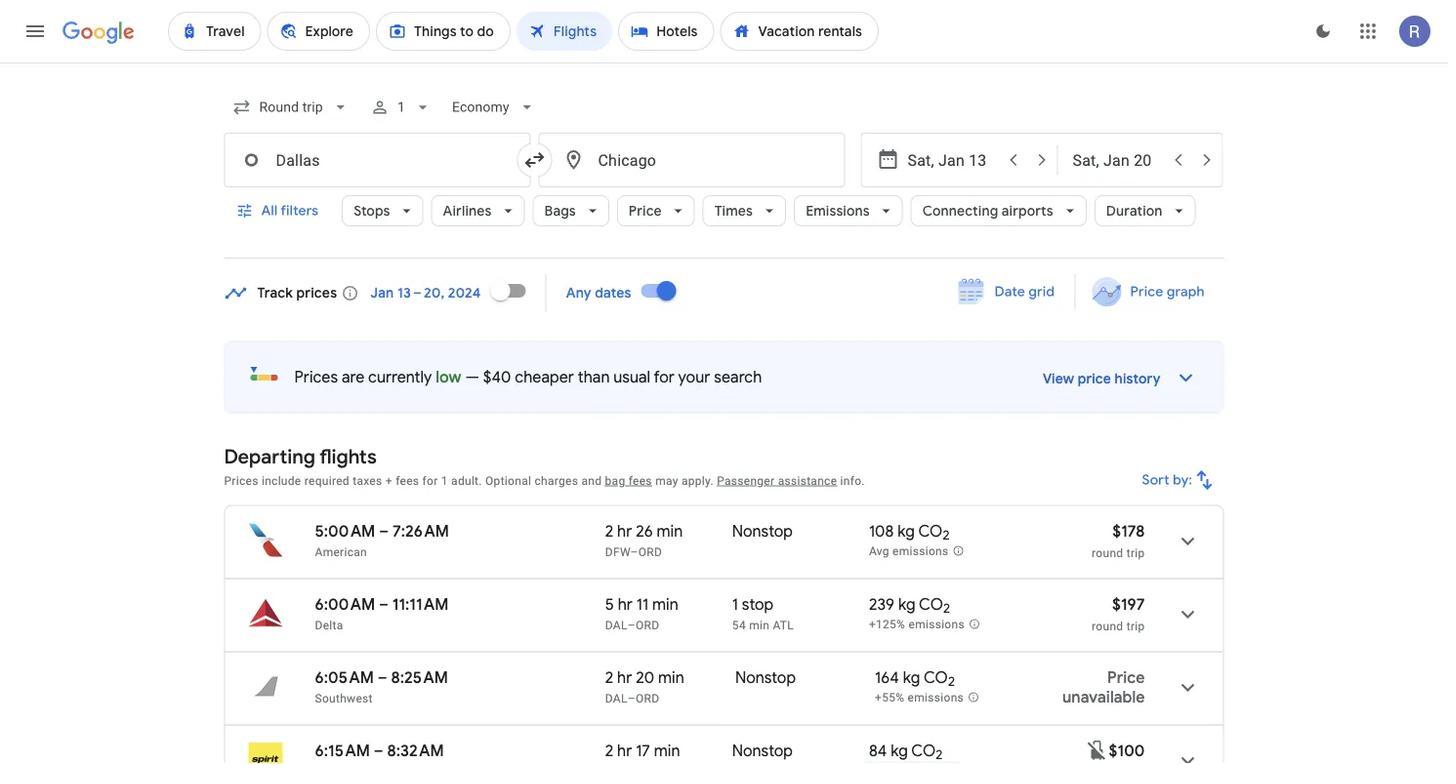 Task type: describe. For each thing, give the bounding box(es) containing it.
hr for 11
[[618, 595, 633, 615]]

prices for prices are currently low — $40 cheaper than usual for your search
[[295, 368, 338, 388]]

by:
[[1173, 472, 1193, 489]]

date grid button
[[944, 274, 1071, 310]]

charges
[[535, 474, 578, 488]]

sort by: button
[[1135, 457, 1224, 504]]

leaves dallas/fort worth international airport at 5:00 am on saturday, january 13 and arrives at o'hare international airport at 7:26 am on saturday, january 13. element
[[315, 522, 449, 542]]

flight details. leaves dallas/fort worth international airport at 6:15 am on saturday, january 13 and arrives at o'hare international airport at 8:32 am on saturday, january 13. image
[[1165, 738, 1212, 765]]

2024
[[448, 285, 481, 302]]

11:11 am
[[392, 595, 449, 615]]

Departure time: 6:05 AM. text field
[[315, 668, 374, 688]]

price unavailable
[[1063, 668, 1145, 708]]

$40
[[483, 368, 511, 388]]

your
[[678, 368, 710, 388]]

stops
[[354, 202, 390, 220]]

usual
[[614, 368, 651, 388]]

164
[[875, 668, 900, 688]]

stops button
[[342, 188, 424, 234]]

Return text field
[[1073, 134, 1163, 187]]

ord for 26
[[639, 546, 662, 559]]

1 for 1
[[397, 99, 405, 115]]

passenger
[[717, 474, 775, 488]]

1 vertical spatial 1
[[441, 474, 448, 488]]

view price history image
[[1163, 355, 1210, 401]]

flight details. leaves dallas love field at 6:05 am on saturday, january 13 and arrives at o'hare international airport at 8:25 am on saturday, january 13. image
[[1165, 665, 1212, 712]]

price for price unavailable
[[1108, 668, 1145, 688]]

connecting airports button
[[911, 188, 1087, 234]]

$100
[[1109, 741, 1145, 761]]

than
[[578, 368, 610, 388]]

passenger assistance button
[[717, 474, 837, 488]]

adult.
[[451, 474, 482, 488]]

prices include required taxes + fees for 1 adult. optional charges and bag fees may apply. passenger assistance
[[224, 474, 837, 488]]

– inside 5 hr 11 min dal – ord
[[628, 619, 636, 632]]

54
[[732, 619, 746, 632]]

co for 84
[[912, 741, 936, 761]]

2 vertical spatial nonstop flight. element
[[732, 741, 793, 764]]

airlines button
[[431, 188, 525, 234]]

239 kg co 2
[[869, 595, 951, 618]]

include
[[262, 474, 301, 488]]

– inside 6:05 am – 8:25 am southwest
[[378, 668, 387, 688]]

ord for 11
[[636, 619, 660, 632]]

stop
[[742, 595, 774, 615]]

178 US dollars text field
[[1113, 522, 1145, 542]]

assistance
[[778, 474, 837, 488]]

prices are currently low — $40 cheaper than usual for your search
[[295, 368, 762, 388]]

layover (1 of 1) is a 54 min layover at hartsfield-jackson atlanta international airport in atlanta. element
[[732, 618, 859, 633]]

emissions button
[[794, 188, 903, 234]]

currently
[[368, 368, 432, 388]]

prices for prices include required taxes + fees for 1 adult. optional charges and bag fees may apply. passenger assistance
[[224, 474, 259, 488]]

any
[[566, 285, 592, 302]]

Arrival time: 8:25 AM. text field
[[391, 668, 448, 688]]

departing flights main content
[[224, 268, 1224, 765]]

—
[[465, 368, 480, 388]]

239
[[869, 595, 895, 615]]

nonstop for 2 hr 20 min
[[735, 668, 796, 688]]

co for 239
[[919, 595, 944, 615]]

26
[[636, 522, 653, 542]]

airlines
[[443, 202, 492, 220]]

Departure text field
[[908, 134, 998, 187]]

min right 17
[[654, 741, 680, 761]]

1 for 1 stop 54 min atl
[[732, 595, 738, 615]]

trip for $178
[[1127, 547, 1145, 560]]

2 inside 108 kg co 2
[[943, 528, 950, 544]]

2 hr 17 min
[[605, 741, 680, 761]]

optional
[[486, 474, 532, 488]]

flight details. leaves dallas love field at 6:00 am on saturday, january 13 and arrives at o'hare international airport at 11:11 am on saturday, january 13. image
[[1165, 591, 1212, 638]]

co for 164
[[924, 668, 948, 688]]

6:05 am – 8:25 am southwest
[[315, 668, 448, 706]]

emissions for 239
[[909, 618, 965, 632]]

sort by:
[[1143, 472, 1193, 489]]

main menu image
[[23, 20, 47, 43]]

1 fees from the left
[[396, 474, 419, 488]]

jan
[[370, 285, 394, 302]]

Departure time: 6:15 AM. text field
[[315, 741, 370, 761]]

this price for this flight doesn't include overhead bin access. if you need a carry-on bag, use the bags filter to update prices. image
[[1086, 739, 1109, 763]]

airports
[[1002, 202, 1054, 220]]

total duration 5 hr 11 min. element
[[605, 595, 732, 618]]

– inside '2 hr 20 min dal – ord'
[[628, 692, 636, 706]]

price graph button
[[1080, 274, 1220, 310]]

unavailable
[[1063, 688, 1145, 708]]

1 button
[[362, 84, 440, 131]]

kg for 164
[[903, 668, 921, 688]]

change appearance image
[[1300, 8, 1347, 55]]

108
[[869, 522, 894, 542]]

Arrival time: 7:26 AM. text field
[[393, 522, 449, 542]]

grid
[[1029, 283, 1055, 301]]

leaves dallas love field at 6:05 am on saturday, january 13 and arrives at o'hare international airport at 8:25 am on saturday, january 13. element
[[315, 668, 448, 688]]

search
[[714, 368, 762, 388]]

7:26 am
[[393, 522, 449, 542]]

nonstop flight. element for 2 hr 26 min
[[732, 522, 793, 545]]

197 US dollars text field
[[1112, 595, 1145, 615]]

84 kg co 2
[[869, 741, 943, 764]]

total duration 2 hr 20 min. element
[[605, 668, 735, 691]]

13 – 20,
[[398, 285, 445, 302]]

nonstop flight. element for 2 hr 20 min
[[735, 668, 796, 691]]

6:00 am – 11:11 am delta
[[315, 595, 449, 632]]

8:25 am
[[391, 668, 448, 688]]

dal for 2
[[605, 692, 628, 706]]

delta
[[315, 619, 343, 632]]

duration
[[1107, 202, 1163, 220]]

dfw
[[605, 546, 631, 559]]

atl
[[773, 619, 794, 632]]

round for $197
[[1092, 620, 1124, 633]]

date grid
[[995, 283, 1055, 301]]

1 vertical spatial for
[[422, 474, 438, 488]]

southwest
[[315, 692, 373, 706]]

164 kg co 2
[[875, 668, 955, 691]]

2 hr 26 min dfw – ord
[[605, 522, 683, 559]]

5:00 am
[[315, 522, 375, 542]]

8:32 am
[[387, 741, 444, 761]]

leaves dallas love field at 6:00 am on saturday, january 13 and arrives at o'hare international airport at 11:11 am on saturday, january 13. element
[[315, 595, 449, 615]]

track
[[257, 285, 293, 302]]

bags button
[[533, 188, 609, 234]]

track prices
[[257, 285, 337, 302]]

2 left 17
[[605, 741, 614, 761]]



Task type: vqa. For each thing, say whether or not it's contained in the screenshot.
top tap air portugal
no



Task type: locate. For each thing, give the bounding box(es) containing it.
bag
[[605, 474, 626, 488]]

–
[[379, 522, 389, 542], [631, 546, 639, 559], [379, 595, 389, 615], [628, 619, 636, 632], [378, 668, 387, 688], [628, 692, 636, 706], [374, 741, 384, 761]]

0 vertical spatial round
[[1092, 547, 1124, 560]]

2 inside 164 kg co 2
[[948, 674, 955, 691]]

american
[[315, 546, 367, 559]]

min
[[657, 522, 683, 542], [652, 595, 679, 615], [749, 619, 770, 632], [658, 668, 685, 688], [654, 741, 680, 761]]

co inside 84 kg co 2
[[912, 741, 936, 761]]

2 dal from the top
[[605, 692, 628, 706]]

price
[[629, 202, 662, 220], [1130, 283, 1164, 301], [1108, 668, 1145, 688]]

1 hr from the top
[[617, 522, 632, 542]]

co right 84
[[912, 741, 936, 761]]

0 vertical spatial for
[[654, 368, 675, 388]]

0 horizontal spatial prices
[[224, 474, 259, 488]]

– left 8:25 am
[[378, 668, 387, 688]]

all
[[261, 202, 278, 220]]

1 round from the top
[[1092, 547, 1124, 560]]

hr right '5'
[[618, 595, 633, 615]]

kg inside 108 kg co 2
[[898, 522, 915, 542]]

ord inside 2 hr 26 min dfw – ord
[[639, 546, 662, 559]]

duration button
[[1095, 188, 1196, 234]]

0 vertical spatial price
[[629, 202, 662, 220]]

hr left 20
[[617, 668, 632, 688]]

graph
[[1167, 283, 1205, 301]]

0 horizontal spatial for
[[422, 474, 438, 488]]

+
[[386, 474, 393, 488]]

emissions
[[893, 545, 949, 559], [909, 618, 965, 632], [908, 692, 964, 705]]

min inside '2 hr 20 min dal – ord'
[[658, 668, 685, 688]]

20
[[636, 668, 655, 688]]

for
[[654, 368, 675, 388], [422, 474, 438, 488]]

2 up dfw
[[605, 522, 614, 542]]

co up +125% emissions
[[919, 595, 944, 615]]

co up avg emissions
[[919, 522, 943, 542]]

ord inside '2 hr 20 min dal – ord'
[[636, 692, 660, 706]]

+125% emissions
[[869, 618, 965, 632]]

total duration 2 hr 26 min. element
[[605, 522, 732, 545]]

connecting
[[923, 202, 999, 220]]

emissions for 164
[[908, 692, 964, 705]]

0 vertical spatial ord
[[639, 546, 662, 559]]

hr for 17
[[617, 741, 632, 761]]

0 vertical spatial trip
[[1127, 547, 1145, 560]]

6:00 am
[[315, 595, 375, 615]]

2 horizontal spatial 1
[[732, 595, 738, 615]]

0 vertical spatial nonstop
[[732, 522, 793, 542]]

round
[[1092, 547, 1124, 560], [1092, 620, 1124, 633]]

price right bags popup button
[[629, 202, 662, 220]]

hr inside '2 hr 20 min dal – ord'
[[617, 668, 632, 688]]

1 inside 1 stop 54 min atl
[[732, 595, 738, 615]]

price left graph at right
[[1130, 283, 1164, 301]]

co for 108
[[919, 522, 943, 542]]

– inside 5:00 am – 7:26 am american
[[379, 522, 389, 542]]

+125%
[[869, 618, 906, 632]]

ord down "26"
[[639, 546, 662, 559]]

trip for $197
[[1127, 620, 1145, 633]]

ord for 20
[[636, 692, 660, 706]]

1 horizontal spatial for
[[654, 368, 675, 388]]

price for price graph
[[1130, 283, 1164, 301]]

dates
[[595, 285, 632, 302]]

84
[[869, 741, 887, 761]]

dal for 5
[[605, 619, 628, 632]]

1 vertical spatial nonstop
[[735, 668, 796, 688]]

– right the 6:15 am on the bottom left of page
[[374, 741, 384, 761]]

departing flights
[[224, 444, 377, 469]]

hr inside 2 hr 26 min dfw – ord
[[617, 522, 632, 542]]

fees
[[396, 474, 419, 488], [629, 474, 652, 488]]

low
[[436, 368, 462, 388]]

2 left 20
[[605, 668, 614, 688]]

history
[[1115, 370, 1161, 388]]

hr inside 5 hr 11 min dal – ord
[[618, 595, 633, 615]]

2 vertical spatial ord
[[636, 692, 660, 706]]

min right "26"
[[657, 522, 683, 542]]

0 vertical spatial 1
[[397, 99, 405, 115]]

kg inside 84 kg co 2
[[891, 741, 908, 761]]

kg up +125% emissions
[[899, 595, 916, 615]]

round down $197
[[1092, 620, 1124, 633]]

5 hr 11 min dal – ord
[[605, 595, 679, 632]]

2 up avg emissions
[[943, 528, 950, 544]]

co
[[919, 522, 943, 542], [919, 595, 944, 615], [924, 668, 948, 688], [912, 741, 936, 761]]

trip inside $178 round trip
[[1127, 547, 1145, 560]]

2 hr 20 min dal – ord
[[605, 668, 685, 706]]

co inside 108 kg co 2
[[919, 522, 943, 542]]

Departure time: 5:00 AM. text field
[[315, 522, 375, 542]]

avg emissions
[[869, 545, 949, 559]]

None text field
[[224, 133, 531, 188], [539, 133, 845, 188], [224, 133, 531, 188], [539, 133, 845, 188]]

None search field
[[224, 84, 1224, 259]]

6:05 am
[[315, 668, 374, 688]]

for left your
[[654, 368, 675, 388]]

2 trip from the top
[[1127, 620, 1145, 633]]

2 hr from the top
[[618, 595, 633, 615]]

may
[[656, 474, 679, 488]]

kg up avg emissions
[[898, 522, 915, 542]]

2 inside 2 hr 26 min dfw – ord
[[605, 522, 614, 542]]

prices
[[296, 285, 337, 302]]

2 vertical spatial 1
[[732, 595, 738, 615]]

1 vertical spatial dal
[[605, 692, 628, 706]]

kg up +55% emissions
[[903, 668, 921, 688]]

hr for 26
[[617, 522, 632, 542]]

times
[[715, 202, 753, 220]]

min for 2 hr 26 min
[[657, 522, 683, 542]]

– down total duration 5 hr 11 min. element
[[628, 619, 636, 632]]

all filters button
[[224, 188, 334, 234]]

5
[[605, 595, 614, 615]]

1 trip from the top
[[1127, 547, 1145, 560]]

2 inside 239 kg co 2
[[944, 601, 951, 618]]

round down $178 text box
[[1092, 547, 1124, 560]]

– down total duration 2 hr 20 min. element
[[628, 692, 636, 706]]

find the best price region
[[224, 268, 1224, 325]]

min right the 11
[[652, 595, 679, 615]]

price
[[1078, 370, 1112, 388]]

3 hr from the top
[[617, 668, 632, 688]]

Departure time: 6:00 AM. text field
[[315, 595, 375, 615]]

dal down total duration 2 hr 20 min. element
[[605, 692, 628, 706]]

prices left the are
[[295, 368, 338, 388]]

view price history
[[1043, 370, 1161, 388]]

1 vertical spatial prices
[[224, 474, 259, 488]]

$178
[[1113, 522, 1145, 542]]

0 vertical spatial emissions
[[893, 545, 949, 559]]

loading results progress bar
[[0, 63, 1449, 66]]

1 inside popup button
[[397, 99, 405, 115]]

kg for 108
[[898, 522, 915, 542]]

price graph
[[1130, 283, 1205, 301]]

– left arrival time: 7:26 am. text field
[[379, 522, 389, 542]]

dal down '5'
[[605, 619, 628, 632]]

2 round from the top
[[1092, 620, 1124, 633]]

2 inside 84 kg co 2
[[936, 747, 943, 764]]

hr left 17
[[617, 741, 632, 761]]

kg inside 239 kg co 2
[[899, 595, 916, 615]]

1
[[397, 99, 405, 115], [441, 474, 448, 488], [732, 595, 738, 615]]

1 vertical spatial emissions
[[909, 618, 965, 632]]

bag fees button
[[605, 474, 652, 488]]

dal inside '2 hr 20 min dal – ord'
[[605, 692, 628, 706]]

hr left "26"
[[617, 522, 632, 542]]

round inside $197 round trip
[[1092, 620, 1124, 633]]

1 vertical spatial trip
[[1127, 620, 1145, 633]]

fees right +
[[396, 474, 419, 488]]

ord
[[639, 546, 662, 559], [636, 619, 660, 632], [636, 692, 660, 706]]

0 vertical spatial nonstop flight. element
[[732, 522, 793, 545]]

and
[[582, 474, 602, 488]]

price inside price unavailable
[[1108, 668, 1145, 688]]

Arrival time: 8:32 AM. text field
[[387, 741, 444, 761]]

1 horizontal spatial prices
[[295, 368, 338, 388]]

trip down $178 text box
[[1127, 547, 1145, 560]]

emissions down 108 kg co 2
[[893, 545, 949, 559]]

1 vertical spatial ord
[[636, 619, 660, 632]]

2 vertical spatial nonstop
[[732, 741, 793, 761]]

trip down $197
[[1127, 620, 1145, 633]]

learn more about tracked prices image
[[341, 285, 359, 302]]

min right 54
[[749, 619, 770, 632]]

kg for 84
[[891, 741, 908, 761]]

2 vertical spatial emissions
[[908, 692, 964, 705]]

100 US dollars text field
[[1109, 741, 1145, 761]]

min for 2 hr 20 min
[[658, 668, 685, 688]]

emissions down 239 kg co 2
[[909, 618, 965, 632]]

min inside 2 hr 26 min dfw – ord
[[657, 522, 683, 542]]

17
[[636, 741, 650, 761]]

ord down the 11
[[636, 619, 660, 632]]

$197 round trip
[[1092, 595, 1145, 633]]

kg inside 164 kg co 2
[[903, 668, 921, 688]]

required
[[305, 474, 350, 488]]

emissions down 164 kg co 2
[[908, 692, 964, 705]]

emissions
[[806, 202, 870, 220]]

ord inside 5 hr 11 min dal – ord
[[636, 619, 660, 632]]

price inside popup button
[[629, 202, 662, 220]]

min for 5 hr 11 min
[[652, 595, 679, 615]]

5:00 am – 7:26 am american
[[315, 522, 449, 559]]

2 fees from the left
[[629, 474, 652, 488]]

None field
[[224, 90, 358, 125], [444, 90, 545, 125], [224, 90, 358, 125], [444, 90, 545, 125]]

– inside 6:00 am – 11:11 am delta
[[379, 595, 389, 615]]

co up +55% emissions
[[924, 668, 948, 688]]

are
[[342, 368, 365, 388]]

nonstop
[[732, 522, 793, 542], [735, 668, 796, 688], [732, 741, 793, 761]]

nonstop flight. element
[[732, 522, 793, 545], [735, 668, 796, 691], [732, 741, 793, 764]]

6:15 am – 8:32 am
[[315, 741, 444, 761]]

$197
[[1112, 595, 1145, 615]]

taxes
[[353, 474, 382, 488]]

any dates
[[566, 285, 632, 302]]

0 horizontal spatial fees
[[396, 474, 419, 488]]

flights
[[320, 444, 377, 469]]

price for price
[[629, 202, 662, 220]]

min right 20
[[658, 668, 685, 688]]

prices down departing
[[224, 474, 259, 488]]

Arrival time: 11:11 AM. text field
[[392, 595, 449, 615]]

flight details. leaves dallas/fort worth international airport at 5:00 am on saturday, january 13 and arrives at o'hare international airport at 7:26 am on saturday, january 13. image
[[1165, 518, 1212, 565]]

fees right 'bag' on the left of the page
[[629, 474, 652, 488]]

1 stop 54 min atl
[[732, 595, 794, 632]]

– down "26"
[[631, 546, 639, 559]]

all filters
[[261, 202, 319, 220]]

+55%
[[875, 692, 905, 705]]

0 vertical spatial dal
[[605, 619, 628, 632]]

total duration 2 hr 17 min. element
[[605, 741, 732, 764]]

price left flight details. leaves dallas love field at 6:05 am on saturday, january 13 and arrives at o'hare international airport at 8:25 am on saturday, january 13. "icon"
[[1108, 668, 1145, 688]]

4 hr from the top
[[617, 741, 632, 761]]

0 horizontal spatial 1
[[397, 99, 405, 115]]

1 horizontal spatial fees
[[629, 474, 652, 488]]

min inside 5 hr 11 min dal – ord
[[652, 595, 679, 615]]

1 stop flight. element
[[732, 595, 774, 618]]

connecting airports
[[923, 202, 1054, 220]]

2 inside '2 hr 20 min dal – ord'
[[605, 668, 614, 688]]

emissions for 108
[[893, 545, 949, 559]]

none search field containing all filters
[[224, 84, 1224, 259]]

date
[[995, 283, 1026, 301]]

price button
[[617, 188, 695, 234]]

1 vertical spatial round
[[1092, 620, 1124, 633]]

2 vertical spatial price
[[1108, 668, 1145, 688]]

round inside $178 round trip
[[1092, 547, 1124, 560]]

trip inside $197 round trip
[[1127, 620, 1145, 633]]

leaves dallas/fort worth international airport at 6:15 am on saturday, january 13 and arrives at o'hare international airport at 8:32 am on saturday, january 13. element
[[315, 741, 444, 761]]

6:15 am
[[315, 741, 370, 761]]

min for 1 stop
[[749, 619, 770, 632]]

11
[[637, 595, 649, 615]]

2 up +55% emissions
[[948, 674, 955, 691]]

kg right 84
[[891, 741, 908, 761]]

1 horizontal spatial 1
[[441, 474, 448, 488]]

0 vertical spatial prices
[[295, 368, 338, 388]]

departing
[[224, 444, 316, 469]]

co inside 239 kg co 2
[[919, 595, 944, 615]]

price inside button
[[1130, 283, 1164, 301]]

dal inside 5 hr 11 min dal – ord
[[605, 619, 628, 632]]

times button
[[703, 188, 786, 234]]

– left 11:11 am text box
[[379, 595, 389, 615]]

1 dal from the top
[[605, 619, 628, 632]]

2 down +55% emissions
[[936, 747, 943, 764]]

1 vertical spatial price
[[1130, 283, 1164, 301]]

$178 round trip
[[1092, 522, 1145, 560]]

round for $178
[[1092, 547, 1124, 560]]

nonstop for 2 hr 26 min
[[732, 522, 793, 542]]

swap origin and destination. image
[[523, 148, 547, 172]]

for left adult.
[[422, 474, 438, 488]]

jan 13 – 20, 2024
[[370, 285, 481, 302]]

ord down 20
[[636, 692, 660, 706]]

– inside 2 hr 26 min dfw – ord
[[631, 546, 639, 559]]

cheaper
[[515, 368, 574, 388]]

dal
[[605, 619, 628, 632], [605, 692, 628, 706]]

2 up +125% emissions
[[944, 601, 951, 618]]

kg for 239
[[899, 595, 916, 615]]

co inside 164 kg co 2
[[924, 668, 948, 688]]

avg
[[869, 545, 890, 559]]

bags
[[545, 202, 576, 220]]

hr for 20
[[617, 668, 632, 688]]

1 vertical spatial nonstop flight. element
[[735, 668, 796, 691]]

min inside 1 stop 54 min atl
[[749, 619, 770, 632]]



